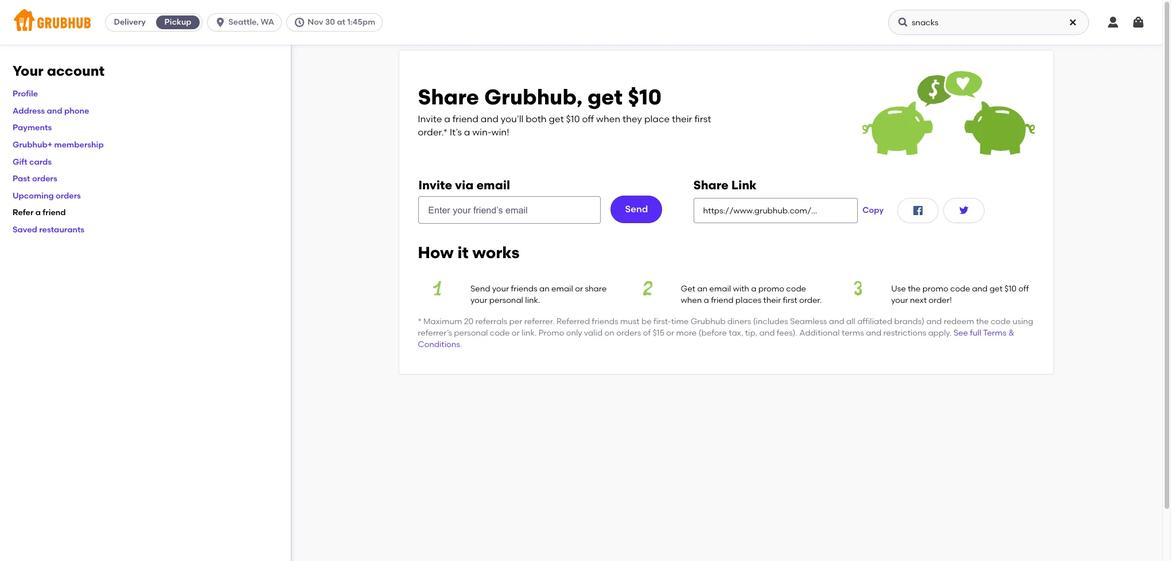 Task type: vqa. For each thing, say whether or not it's contained in the screenshot.
$16.00 to the top
no



Task type: locate. For each thing, give the bounding box(es) containing it.
restaurants
[[39, 225, 84, 235]]

refer a friend
[[13, 208, 66, 218]]

0 horizontal spatial first
[[695, 114, 711, 125]]

0 vertical spatial off
[[582, 114, 594, 125]]

referrer.
[[524, 317, 555, 326]]

share left 'link'
[[694, 178, 729, 192]]

share
[[585, 284, 607, 294]]

use
[[891, 284, 906, 294]]

1 horizontal spatial promo
[[923, 284, 949, 294]]

1 horizontal spatial svg image
[[1069, 18, 1078, 27]]

0 horizontal spatial share
[[418, 84, 479, 110]]

1 horizontal spatial when
[[681, 296, 702, 305]]

saved restaurants link
[[13, 225, 84, 235]]

invite up order.*
[[418, 114, 442, 125]]

orders for upcoming orders
[[56, 191, 81, 201]]

0 horizontal spatial off
[[582, 114, 594, 125]]

0 vertical spatial the
[[908, 284, 921, 294]]

0 horizontal spatial send
[[471, 284, 490, 294]]

1 promo from the left
[[759, 284, 784, 294]]

0 vertical spatial send
[[625, 204, 648, 215]]

2 an from the left
[[697, 284, 708, 294]]

on
[[605, 328, 615, 338]]

a
[[444, 114, 450, 125], [464, 127, 470, 137], [35, 208, 41, 218], [751, 284, 757, 294], [704, 296, 709, 305]]

1 vertical spatial get
[[549, 114, 564, 125]]

2 vertical spatial orders
[[616, 328, 641, 338]]

friends up per at the bottom of page
[[511, 284, 538, 294]]

email left share
[[552, 284, 573, 294]]

phone
[[64, 106, 89, 116]]

copy button
[[858, 198, 888, 223]]

code up "order."
[[786, 284, 806, 294]]

and down the affiliated on the right bottom
[[866, 328, 882, 338]]

email inside get an email with a promo code when a friend places their first order.
[[710, 284, 731, 294]]

the up next
[[908, 284, 921, 294]]

the inside use the promo code and get $10 off your next order!
[[908, 284, 921, 294]]

0 vertical spatial $10
[[628, 84, 662, 110]]

0 horizontal spatial $10
[[566, 114, 580, 125]]

0 vertical spatial when
[[596, 114, 621, 125]]

1 vertical spatial the
[[976, 317, 989, 326]]

main navigation navigation
[[0, 0, 1163, 45]]

delivery
[[114, 17, 146, 27]]

profile
[[13, 89, 38, 99]]

orders up upcoming orders
[[32, 174, 57, 184]]

send
[[625, 204, 648, 215], [471, 284, 490, 294]]

an right get on the bottom of page
[[697, 284, 708, 294]]

and inside share grubhub, get $10 invite a friend and you'll both get $10 off when they place their first order.* it's a win-win!
[[481, 114, 499, 125]]

friend
[[453, 114, 479, 125], [43, 208, 66, 218], [711, 296, 734, 305]]

invite
[[418, 114, 442, 125], [419, 178, 452, 192]]

your down use
[[891, 296, 908, 305]]

and left all on the right of page
[[829, 317, 845, 326]]

1 vertical spatial link.
[[522, 328, 537, 338]]

off
[[582, 114, 594, 125], [1019, 284, 1029, 294]]

past orders link
[[13, 174, 57, 184]]

referred
[[557, 317, 590, 326]]

1 an from the left
[[539, 284, 550, 294]]

1 vertical spatial first
[[783, 296, 797, 305]]

* maximum 20 referrals per referrer. referred friends must be first-time grubhub diners (includes seamless and all affiliated brands) and redeem the code using referrer's personal code or link. promo only valid on orders of $15 or more (before tax, tip, and fees). additional terms and restrictions apply.
[[418, 317, 1034, 338]]

$10 up using
[[1005, 284, 1017, 294]]

upcoming orders
[[13, 191, 81, 201]]

0 horizontal spatial an
[[539, 284, 550, 294]]

their right place
[[672, 114, 692, 125]]

0 vertical spatial friend
[[453, 114, 479, 125]]

0 vertical spatial link.
[[525, 296, 540, 305]]

how
[[418, 243, 454, 262]]

1 vertical spatial $10
[[566, 114, 580, 125]]

1 vertical spatial off
[[1019, 284, 1029, 294]]

first right place
[[695, 114, 711, 125]]

seattle, wa button
[[207, 13, 286, 32]]

invite left via
[[419, 178, 452, 192]]

1 horizontal spatial their
[[763, 296, 781, 305]]

and up win-
[[481, 114, 499, 125]]

1 horizontal spatial send
[[625, 204, 648, 215]]

when left "they"
[[596, 114, 621, 125]]

an
[[539, 284, 550, 294], [697, 284, 708, 294]]

share
[[418, 84, 479, 110], [694, 178, 729, 192]]

link. inside * maximum 20 referrals per referrer. referred friends must be first-time grubhub diners (includes seamless and all affiliated brands) and redeem the code using referrer's personal code or link. promo only valid on orders of $15 or more (before tax, tip, and fees). additional terms and restrictions apply.
[[522, 328, 537, 338]]

nov 30 at 1:45pm
[[308, 17, 375, 27]]

code up terms
[[991, 317, 1011, 326]]

personal
[[489, 296, 523, 305], [454, 328, 488, 338]]

*
[[418, 317, 422, 326]]

1 vertical spatial their
[[763, 296, 781, 305]]

2 promo from the left
[[923, 284, 949, 294]]

friends inside * maximum 20 referrals per referrer. referred friends must be first-time grubhub diners (includes seamless and all affiliated brands) and redeem the code using referrer's personal code or link. promo only valid on orders of $15 or more (before tax, tip, and fees). additional terms and restrictions apply.
[[592, 317, 618, 326]]

2 horizontal spatial or
[[666, 328, 674, 338]]

their
[[672, 114, 692, 125], [763, 296, 781, 305]]

diners
[[728, 317, 751, 326]]

1 vertical spatial friend
[[43, 208, 66, 218]]

your up referrals
[[492, 284, 509, 294]]

svg image inside main navigation navigation
[[1069, 18, 1078, 27]]

order.
[[799, 296, 822, 305]]

saved restaurants
[[13, 225, 84, 235]]

code inside get an email with a promo code when a friend places their first order.
[[786, 284, 806, 294]]

get up terms
[[990, 284, 1003, 294]]

step 1 image
[[418, 281, 457, 296]]

via
[[455, 178, 474, 192]]

an inside send your friends an email or share your personal link.
[[539, 284, 550, 294]]

grubhub
[[691, 317, 726, 326]]

friend up saved restaurants
[[43, 208, 66, 218]]

the up full
[[976, 317, 989, 326]]

and
[[47, 106, 62, 116], [481, 114, 499, 125], [972, 284, 988, 294], [829, 317, 845, 326], [927, 317, 942, 326], [759, 328, 775, 338], [866, 328, 882, 338]]

send inside send button
[[625, 204, 648, 215]]

1 horizontal spatial $10
[[628, 84, 662, 110]]

first inside get an email with a promo code when a friend places their first order.
[[783, 296, 797, 305]]

svg image
[[1106, 15, 1120, 29], [1132, 15, 1145, 29], [215, 17, 226, 28], [294, 17, 305, 28], [898, 17, 909, 28], [911, 204, 925, 218]]

svg image
[[1069, 18, 1078, 27], [957, 204, 971, 218]]

link. down referrer.
[[522, 328, 537, 338]]

.
[[460, 340, 462, 350]]

link
[[732, 178, 757, 192]]

off left "they"
[[582, 114, 594, 125]]

0 vertical spatial friends
[[511, 284, 538, 294]]

0 vertical spatial their
[[672, 114, 692, 125]]

link. up referrer.
[[525, 296, 540, 305]]

2 vertical spatial $10
[[1005, 284, 1017, 294]]

2 vertical spatial get
[[990, 284, 1003, 294]]

2 horizontal spatial email
[[710, 284, 731, 294]]

personal down 20
[[454, 328, 488, 338]]

delivery button
[[106, 13, 154, 32]]

their inside get an email with a promo code when a friend places their first order.
[[763, 296, 781, 305]]

tip,
[[745, 328, 758, 338]]

grubhub+ membership link
[[13, 140, 104, 150]]

1 horizontal spatial personal
[[489, 296, 523, 305]]

1 vertical spatial send
[[471, 284, 490, 294]]

terms
[[983, 328, 1007, 338]]

get inside use the promo code and get $10 off your next order!
[[990, 284, 1003, 294]]

1 vertical spatial orders
[[56, 191, 81, 201]]

their inside share grubhub, get $10 invite a friend and you'll both get $10 off when they place their first order.* it's a win-win!
[[672, 114, 692, 125]]

0 horizontal spatial friends
[[511, 284, 538, 294]]

share inside share grubhub, get $10 invite a friend and you'll both get $10 off when they place their first order.* it's a win-win!
[[418, 84, 479, 110]]

0 horizontal spatial friend
[[43, 208, 66, 218]]

grubhub+
[[13, 140, 52, 150]]

1 vertical spatial friends
[[592, 317, 618, 326]]

invite via email
[[419, 178, 510, 192]]

1 horizontal spatial or
[[575, 284, 583, 294]]

send for send
[[625, 204, 648, 215]]

must
[[620, 317, 640, 326]]

&
[[1009, 328, 1015, 338]]

svg image inside seattle, wa button
[[215, 17, 226, 28]]

and up redeem
[[972, 284, 988, 294]]

0 vertical spatial first
[[695, 114, 711, 125]]

0 vertical spatial share
[[418, 84, 479, 110]]

friends up on
[[592, 317, 618, 326]]

address and phone link
[[13, 106, 89, 116]]

promo up order!
[[923, 284, 949, 294]]

send inside send your friends an email or share your personal link.
[[471, 284, 490, 294]]

$10 right both
[[566, 114, 580, 125]]

an up referrer.
[[539, 284, 550, 294]]

share for link
[[694, 178, 729, 192]]

step 3 image
[[839, 281, 878, 296]]

email left with
[[710, 284, 731, 294]]

when inside get an email with a promo code when a friend places their first order.
[[681, 296, 702, 305]]

a right with
[[751, 284, 757, 294]]

orders for past orders
[[32, 174, 57, 184]]

your up 20
[[471, 296, 487, 305]]

off inside use the promo code and get $10 off your next order!
[[1019, 284, 1029, 294]]

2 horizontal spatial get
[[990, 284, 1003, 294]]

promo
[[759, 284, 784, 294], [923, 284, 949, 294]]

order.*
[[418, 127, 448, 137]]

0 vertical spatial svg image
[[1069, 18, 1078, 27]]

all
[[847, 317, 856, 326]]

get up "they"
[[588, 84, 623, 110]]

address and phone
[[13, 106, 89, 116]]

1 vertical spatial share
[[694, 178, 729, 192]]

1 horizontal spatial first
[[783, 296, 797, 305]]

0 vertical spatial orders
[[32, 174, 57, 184]]

0 horizontal spatial the
[[908, 284, 921, 294]]

Enter your friend's email email field
[[419, 196, 601, 224]]

Search for food, convenience, alcohol... search field
[[888, 10, 1089, 35]]

$10 up place
[[628, 84, 662, 110]]

or down per at the bottom of page
[[512, 328, 520, 338]]

0 horizontal spatial when
[[596, 114, 621, 125]]

step 2 image
[[628, 281, 667, 296]]

1 horizontal spatial share
[[694, 178, 729, 192]]

email
[[477, 178, 510, 192], [552, 284, 573, 294], [710, 284, 731, 294]]

apply.
[[928, 328, 952, 338]]

you'll
[[501, 114, 524, 125]]

2 horizontal spatial friend
[[711, 296, 734, 305]]

affiliated
[[858, 317, 892, 326]]

friend up it's
[[453, 114, 479, 125]]

it
[[458, 243, 469, 262]]

personal inside * maximum 20 referrals per referrer. referred friends must be first-time grubhub diners (includes seamless and all affiliated brands) and redeem the code using referrer's personal code or link. promo only valid on orders of $15 or more (before tax, tip, and fees). additional terms and restrictions apply.
[[454, 328, 488, 338]]

invite inside share grubhub, get $10 invite a friend and you'll both get $10 off when they place their first order.* it's a win-win!
[[418, 114, 442, 125]]

how it works
[[418, 243, 520, 262]]

0 horizontal spatial svg image
[[957, 204, 971, 218]]

or right $15
[[666, 328, 674, 338]]

gift cards
[[13, 157, 52, 167]]

1 vertical spatial when
[[681, 296, 702, 305]]

get right both
[[549, 114, 564, 125]]

0 horizontal spatial their
[[672, 114, 692, 125]]

orders up refer a friend link
[[56, 191, 81, 201]]

get an email with a promo code when a friend places their first order.
[[681, 284, 822, 305]]

(before
[[699, 328, 727, 338]]

2 vertical spatial friend
[[711, 296, 734, 305]]

0 horizontal spatial personal
[[454, 328, 488, 338]]

personal up per at the bottom of page
[[489, 296, 523, 305]]

your inside use the promo code and get $10 off your next order!
[[891, 296, 908, 305]]

promo
[[539, 328, 564, 338]]

off up using
[[1019, 284, 1029, 294]]

1 horizontal spatial off
[[1019, 284, 1029, 294]]

1 horizontal spatial friends
[[592, 317, 618, 326]]

redeem
[[944, 317, 974, 326]]

svg image inside nov 30 at 1:45pm button
[[294, 17, 305, 28]]

$10
[[628, 84, 662, 110], [566, 114, 580, 125], [1005, 284, 1017, 294]]

and inside use the promo code and get $10 off your next order!
[[972, 284, 988, 294]]

first left "order."
[[783, 296, 797, 305]]

email right via
[[477, 178, 510, 192]]

their up (includes
[[763, 296, 781, 305]]

1 horizontal spatial email
[[552, 284, 573, 294]]

terms
[[842, 328, 864, 338]]

friend down with
[[711, 296, 734, 305]]

they
[[623, 114, 642, 125]]

referrer's
[[418, 328, 452, 338]]

code inside use the promo code and get $10 off your next order!
[[951, 284, 970, 294]]

account
[[47, 63, 105, 79]]

0 vertical spatial personal
[[489, 296, 523, 305]]

share for grubhub,
[[418, 84, 479, 110]]

1 horizontal spatial get
[[588, 84, 623, 110]]

1 horizontal spatial friend
[[453, 114, 479, 125]]

None text field
[[694, 198, 858, 223]]

a right it's
[[464, 127, 470, 137]]

1 horizontal spatial an
[[697, 284, 708, 294]]

2 horizontal spatial $10
[[1005, 284, 1017, 294]]

0 horizontal spatial promo
[[759, 284, 784, 294]]

when down get on the bottom of page
[[681, 296, 702, 305]]

share up it's
[[418, 84, 479, 110]]

promo up places
[[759, 284, 784, 294]]

orders down must
[[616, 328, 641, 338]]

1 vertical spatial personal
[[454, 328, 488, 338]]

2 horizontal spatial your
[[891, 296, 908, 305]]

0 vertical spatial invite
[[418, 114, 442, 125]]

orders
[[32, 174, 57, 184], [56, 191, 81, 201], [616, 328, 641, 338]]

0 horizontal spatial email
[[477, 178, 510, 192]]

payments
[[13, 123, 52, 133]]

1 horizontal spatial the
[[976, 317, 989, 326]]

friend inside get an email with a promo code when a friend places their first order.
[[711, 296, 734, 305]]

code up order!
[[951, 284, 970, 294]]

valid
[[584, 328, 603, 338]]

or left share
[[575, 284, 583, 294]]



Task type: describe. For each thing, give the bounding box(es) containing it.
seattle, wa
[[228, 17, 274, 27]]

win-
[[472, 127, 492, 137]]

friend inside share grubhub, get $10 invite a friend and you'll both get $10 off when they place their first order.* it's a win-win!
[[453, 114, 479, 125]]

upcoming
[[13, 191, 54, 201]]

promo inside use the promo code and get $10 off your next order!
[[923, 284, 949, 294]]

tax,
[[729, 328, 743, 338]]

referrals
[[475, 317, 507, 326]]

membership
[[54, 140, 104, 150]]

next
[[910, 296, 927, 305]]

nov 30 at 1:45pm button
[[286, 13, 387, 32]]

full
[[970, 328, 982, 338]]

1 vertical spatial invite
[[419, 178, 452, 192]]

per
[[509, 317, 522, 326]]

at
[[337, 17, 345, 27]]

time
[[671, 317, 689, 326]]

personal inside send your friends an email or share your personal link.
[[489, 296, 523, 305]]

cards
[[29, 157, 52, 167]]

1 vertical spatial svg image
[[957, 204, 971, 218]]

orders inside * maximum 20 referrals per referrer. referred friends must be first-time grubhub diners (includes seamless and all affiliated brands) and redeem the code using referrer's personal code or link. promo only valid on orders of $15 or more (before tax, tip, and fees). additional terms and restrictions apply.
[[616, 328, 641, 338]]

be
[[642, 317, 652, 326]]

address
[[13, 106, 45, 116]]

off inside share grubhub, get $10 invite a friend and you'll both get $10 off when they place their first order.* it's a win-win!
[[582, 114, 594, 125]]

1 horizontal spatial your
[[492, 284, 509, 294]]

a up grubhub
[[704, 296, 709, 305]]

send your friends an email or share your personal link.
[[471, 284, 607, 305]]

first-
[[654, 317, 671, 326]]

saved
[[13, 225, 37, 235]]

0 vertical spatial get
[[588, 84, 623, 110]]

grubhub+ membership
[[13, 140, 104, 150]]

email for get an email with a promo code when a friend places their first order.
[[710, 284, 731, 294]]

and left phone at the left top
[[47, 106, 62, 116]]

only
[[566, 328, 582, 338]]

copy
[[863, 206, 884, 215]]

upcoming orders link
[[13, 191, 81, 201]]

conditions
[[418, 340, 460, 350]]

when inside share grubhub, get $10 invite a friend and you'll both get $10 off when they place their first order.* it's a win-win!
[[596, 114, 621, 125]]

wa
[[261, 17, 274, 27]]

grubhub,
[[484, 84, 583, 110]]

works
[[473, 243, 520, 262]]

see full terms & conditions
[[418, 328, 1015, 350]]

win!
[[492, 127, 509, 137]]

use the promo code and get $10 off your next order!
[[891, 284, 1029, 305]]

of
[[643, 328, 651, 338]]

email for invite via email
[[477, 178, 510, 192]]

code down referrals
[[490, 328, 510, 338]]

share grubhub, get $10 invite a friend and you'll both get $10 off when they place their first order.* it's a win-win!
[[418, 84, 711, 137]]

payments link
[[13, 123, 52, 133]]

first inside share grubhub, get $10 invite a friend and you'll both get $10 off when they place their first order.* it's a win-win!
[[695, 114, 711, 125]]

0 horizontal spatial get
[[549, 114, 564, 125]]

pickup button
[[154, 13, 202, 32]]

maximum
[[424, 317, 462, 326]]

friends inside send your friends an email or share your personal link.
[[511, 284, 538, 294]]

(includes
[[753, 317, 788, 326]]

your
[[13, 63, 44, 79]]

$10 inside use the promo code and get $10 off your next order!
[[1005, 284, 1017, 294]]

20
[[464, 317, 474, 326]]

link. inside send your friends an email or share your personal link.
[[525, 296, 540, 305]]

fees).
[[777, 328, 798, 338]]

promo inside get an email with a promo code when a friend places their first order.
[[759, 284, 784, 294]]

get
[[681, 284, 695, 294]]

send button
[[611, 196, 662, 223]]

refer
[[13, 208, 33, 218]]

past orders
[[13, 174, 57, 184]]

share grubhub and save image
[[863, 69, 1035, 156]]

see
[[954, 328, 968, 338]]

gift cards link
[[13, 157, 52, 167]]

order!
[[929, 296, 952, 305]]

brands)
[[894, 317, 925, 326]]

0 horizontal spatial your
[[471, 296, 487, 305]]

$15
[[653, 328, 665, 338]]

more
[[676, 328, 697, 338]]

share link
[[694, 178, 757, 192]]

both
[[526, 114, 547, 125]]

refer a friend link
[[13, 208, 66, 218]]

profile link
[[13, 89, 38, 99]]

or inside send your friends an email or share your personal link.
[[575, 284, 583, 294]]

your account
[[13, 63, 105, 79]]

an inside get an email with a promo code when a friend places their first order.
[[697, 284, 708, 294]]

additional
[[800, 328, 840, 338]]

send for send your friends an email or share your personal link.
[[471, 284, 490, 294]]

restrictions
[[884, 328, 926, 338]]

it's
[[450, 127, 462, 137]]

pickup
[[164, 17, 191, 27]]

the inside * maximum 20 referrals per referrer. referred friends must be first-time grubhub diners (includes seamless and all affiliated brands) and redeem the code using referrer's personal code or link. promo only valid on orders of $15 or more (before tax, tip, and fees). additional terms and restrictions apply.
[[976, 317, 989, 326]]

places
[[736, 296, 762, 305]]

and up apply.
[[927, 317, 942, 326]]

see full terms & conditions link
[[418, 328, 1015, 350]]

and down (includes
[[759, 328, 775, 338]]

nov
[[308, 17, 323, 27]]

a up it's
[[444, 114, 450, 125]]

gift
[[13, 157, 27, 167]]

seamless
[[790, 317, 827, 326]]

with
[[733, 284, 749, 294]]

a right refer
[[35, 208, 41, 218]]

0 horizontal spatial or
[[512, 328, 520, 338]]

place
[[644, 114, 670, 125]]

email inside send your friends an email or share your personal link.
[[552, 284, 573, 294]]



